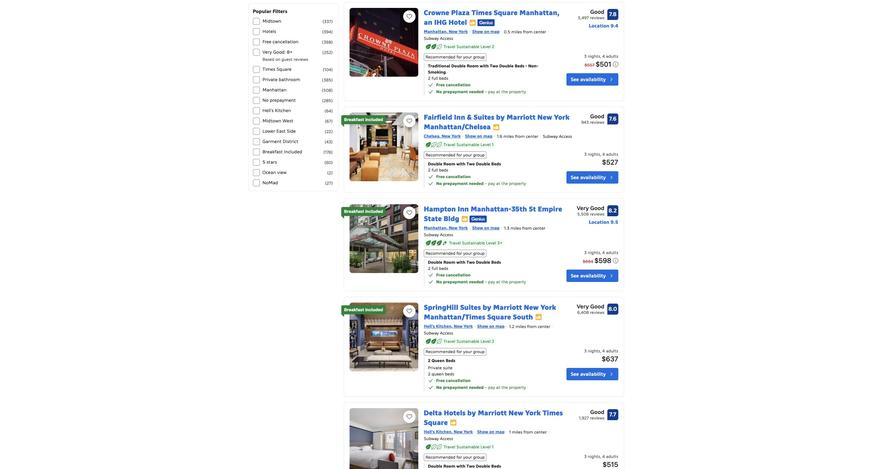 Task type: describe. For each thing, give the bounding box(es) containing it.
ihg
[[435, 18, 447, 27]]

your for springhill
[[464, 349, 472, 354]]

good 5,497 reviews
[[578, 8, 605, 20]]

based on guest reviews
[[263, 57, 308, 62]]

crowne plaza times square manhattan, an ihg hotel
[[424, 8, 560, 27]]

good inside very good 5,506 reviews
[[591, 205, 605, 212]]

manhattan
[[263, 87, 287, 93]]

beds for crowne plaza times square manhattan, an ihg hotel
[[439, 76, 449, 81]]

see for crowne plaza times square manhattan, an ihg hotel
[[571, 76, 579, 83]]

2 inside private suite 2 queen beds
[[428, 372, 431, 377]]

-
[[526, 63, 528, 69]]

reviews inside the "good 943 reviews"
[[591, 120, 605, 125]]

for for delta
[[457, 455, 462, 460]]

sustainable for crowne
[[457, 44, 480, 49]]

district
[[283, 139, 299, 144]]

scored 7.8 element
[[608, 9, 619, 20]]

miles right 1.6
[[504, 134, 514, 139]]

manhattan, inside crowne plaza times square manhattan, an ihg hotel
[[520, 8, 560, 17]]

map for new
[[484, 134, 493, 139]]

pay for marriott
[[488, 385, 495, 390]]

midtown west
[[263, 118, 294, 124]]

3+
[[498, 240, 503, 246]]

ocean view
[[263, 170, 287, 175]]

recommended for delta hotels by marriott new york times square
[[426, 455, 456, 460]]

2 queen beds
[[428, 358, 456, 363]]

smoking
[[428, 70, 446, 75]]

lower east side
[[263, 128, 296, 134]]

this property is part of our preferred partner program. it's committed to providing excellent service and good value. it'll pay us a higher commission if you make a booking. image for inn
[[462, 216, 469, 222]]

1 , from the top
[[601, 54, 602, 59]]

delta hotels by marriott new york times square image
[[350, 408, 419, 469]]

traditional
[[428, 63, 451, 69]]

see for springhill suites by marriott new york manhattan/times square south
[[571, 371, 579, 377]]

nomad
[[263, 180, 278, 186]]

no for hampton inn manhattan-35th st empire state bldg
[[437, 279, 442, 284]]

(43)
[[325, 139, 333, 144]]

the for 35th
[[502, 279, 508, 284]]

traditional double room with two double beds - non- smoking
[[428, 63, 539, 75]]

1 vertical spatial times
[[263, 66, 276, 72]]

nights for $527
[[588, 152, 601, 157]]

free cancellation for springhill
[[437, 378, 471, 383]]

very good element for 8.0
[[577, 303, 605, 311]]

springhill suites by marriott new york manhattan/times square south link
[[424, 300, 557, 322]]

york inside delta hotels by marriott new york times square
[[526, 409, 541, 418]]

prepayment for crowne
[[443, 89, 468, 94]]

free cancellation for crowne
[[437, 82, 471, 87]]

hampton
[[424, 205, 456, 214]]

(285)
[[322, 98, 333, 103]]

hell's kitchen, new york for springhill
[[424, 324, 473, 329]]

recommended for your group for crowne
[[426, 54, 485, 60]]

(398)
[[322, 40, 333, 45]]

fairfield inn & suites by marriott new york manhattan/chelsea link
[[424, 110, 570, 131]]

times inside crowne plaza times square manhattan, an ihg hotel
[[472, 8, 492, 17]]

times inside delta hotels by marriott new york times square
[[543, 409, 563, 418]]

york inside fairfield inn & suites by marriott new york manhattan/chelsea
[[554, 113, 570, 122]]

reviews inside very good 5,506 reviews
[[591, 212, 605, 217]]

5,497
[[578, 15, 589, 20]]

by for hotels
[[468, 409, 476, 418]]

breakfast included for fairfield
[[344, 117, 383, 122]]

springhill suites by marriott new york manhattan/times square south image
[[350, 303, 419, 372]]

breakfast for fairfield
[[344, 117, 364, 122]]

sustainable for springhill
[[457, 339, 480, 344]]

location 9.5
[[589, 219, 619, 225]]

side
[[287, 128, 296, 134]]

3 double room with two double beds from the top
[[428, 464, 501, 469]]

(2)
[[328, 170, 333, 175]]

level for delta
[[481, 444, 491, 450]]

beds inside traditional double room with two double beds - non- smoking
[[515, 63, 525, 69]]

bldg
[[444, 214, 460, 223]]

show for hampton
[[473, 225, 484, 231]]

access for hampton inn manhattan-35th st empire state bldg
[[440, 232, 453, 237]]

beds down 1 miles from center subway access
[[492, 464, 501, 469]]

midtown for midtown
[[263, 18, 282, 24]]

adults for $527
[[607, 152, 619, 157]]

filters
[[273, 8, 288, 14]]

9.5
[[611, 219, 619, 225]]

$515
[[603, 461, 619, 469]]

property for st
[[510, 279, 526, 284]]

(394)
[[323, 29, 333, 34]]

springhill
[[424, 303, 459, 312]]

no for crowne plaza times square manhattan, an ihg hotel
[[437, 89, 442, 94]]

breakfast for hampton
[[344, 209, 364, 214]]

with inside traditional double room with two double beds - non- smoking
[[480, 63, 489, 69]]

recommended for your group for delta
[[426, 455, 485, 460]]

very good 6,408 reviews
[[577, 303, 605, 315]]

1 inside 1 miles from center subway access
[[509, 430, 511, 435]]

miles for crowne plaza times square manhattan, an ihg hotel
[[512, 29, 522, 34]]

ocean
[[263, 170, 276, 175]]

empire
[[538, 205, 563, 214]]

4 for $637
[[603, 348, 605, 354]]

2 queen beds link
[[428, 358, 545, 364]]

nights for $515
[[588, 454, 601, 459]]

availability for springhill suites by marriott new york manhattan/times square south
[[581, 371, 606, 377]]

manhattan, for hampton inn manhattan-35th st empire state bldg
[[424, 225, 448, 231]]

2 inside 2 queen beds link
[[428, 358, 431, 363]]

east
[[277, 128, 286, 134]]

see availability link for fairfield inn & suites by marriott new york manhattan/chelsea
[[567, 171, 619, 184]]

fairfield inn & suites by marriott new york manhattan/chelsea
[[424, 113, 570, 131]]

free for springhill suites by marriott new york manhattan/times square south
[[437, 378, 445, 383]]

group for fairfield
[[474, 152, 485, 158]]

from for crowne plaza times square manhattan, an ihg hotel
[[523, 29, 533, 34]]

springhill suites by marriott new york manhattan/times square south
[[424, 303, 557, 322]]

included for springhill
[[366, 307, 383, 312]]

two inside traditional double room with two double beds - non- smoking
[[490, 63, 499, 69]]

9.4
[[611, 23, 619, 29]]

by for suites
[[483, 303, 492, 312]]

location 9.4
[[589, 23, 619, 29]]

on for delta
[[490, 429, 495, 435]]

show on map for springhill
[[478, 324, 505, 329]]

subway for springhill suites by marriott new york manhattan/times square south
[[424, 331, 439, 336]]

subway right 1.6 miles from center
[[543, 134, 558, 139]]

pay for square
[[488, 89, 495, 94]]

very good 5,506 reviews
[[577, 205, 605, 217]]

free up 'very good: 8+'
[[263, 39, 272, 45]]

good:
[[273, 49, 286, 55]]

garment
[[263, 139, 282, 144]]

free for crowne plaza times square manhattan, an ihg hotel
[[437, 82, 445, 87]]

cancellation for crowne
[[446, 82, 471, 87]]

subway access
[[543, 134, 573, 139]]

travel sustainable level 3+
[[449, 240, 503, 246]]

crowne plaza times square manhattan, an ihg hotel image
[[350, 8, 419, 77]]

2 full beds for crowne plaza times square manhattan, an ihg hotel
[[428, 76, 449, 81]]

show on map for crowne
[[473, 29, 500, 34]]

8+
[[287, 49, 293, 55]]

square inside delta hotels by marriott new york times square
[[424, 418, 448, 427]]

good element for fairfield inn & suites by marriott new york manhattan/chelsea
[[582, 113, 605, 121]]

breakfast included for springhill
[[344, 307, 383, 312]]

see availability for springhill suites by marriott new york manhattan/times square south
[[571, 371, 606, 377]]

hotels inside delta hotels by marriott new york times square
[[444, 409, 466, 418]]

manhattan/times
[[424, 313, 486, 322]]

no down manhattan
[[263, 97, 269, 103]]

crowne
[[424, 8, 450, 17]]

0.5 miles from center subway access
[[424, 29, 547, 41]]

show on map for delta
[[478, 429, 505, 435]]

(104)
[[323, 67, 333, 72]]

breakfast included
[[263, 149, 302, 155]]

good for 7.7
[[591, 409, 605, 416]]

0.5
[[504, 29, 511, 34]]

delta
[[424, 409, 442, 418]]

the for square
[[502, 89, 508, 94]]

1.3 miles from center subway access
[[424, 226, 546, 237]]

at for 35th
[[497, 279, 501, 284]]

popular
[[253, 8, 272, 14]]

7.8
[[609, 11, 617, 18]]

prepayment for springhill
[[443, 385, 468, 390]]

good for 7.6
[[591, 113, 605, 120]]

7.6
[[609, 115, 617, 123]]

property for new
[[510, 385, 526, 390]]

very good element for 8.2
[[577, 204, 605, 213]]

new inside fairfield inn & suites by marriott new york manhattan/chelsea
[[538, 113, 553, 122]]

6,408
[[578, 310, 589, 315]]

free for fairfield inn & suites by marriott new york manhattan/chelsea
[[437, 174, 445, 179]]

good 943 reviews
[[582, 113, 605, 125]]

free for hampton inn manhattan-35th st empire state bldg
[[437, 272, 445, 278]]

3 adults from the top
[[607, 250, 619, 255]]

5 stars
[[263, 159, 277, 165]]

double room with two double beds link for &
[[428, 161, 545, 167]]

hampton inn manhattan-35th st empire state bldg image
[[350, 204, 419, 273]]

inn for fairfield
[[454, 113, 466, 122]]

st
[[529, 205, 536, 214]]

prepayment for hampton
[[443, 279, 468, 284]]

8.0
[[609, 305, 618, 313]]

travel for crowne
[[444, 44, 456, 49]]

access for springhill suites by marriott new york manhattan/times square south
[[440, 331, 453, 336]]

popular filters
[[253, 8, 288, 14]]

miles for springhill suites by marriott new york manhattan/times square south
[[516, 324, 526, 329]]

access for delta hotels by marriott new york times square
[[440, 436, 453, 441]]

1.2 miles from center subway access
[[424, 324, 551, 336]]

5
[[263, 159, 266, 165]]

crowne plaza times square manhattan, an ihg hotel link
[[424, 6, 560, 27]]

south
[[513, 313, 533, 322]]

new inside delta hotels by marriott new york times square
[[509, 409, 524, 418]]

by inside fairfield inn & suites by marriott new york manhattan/chelsea
[[497, 113, 505, 122]]

on down 'very good: 8+'
[[276, 57, 281, 62]]

garment district
[[263, 139, 299, 144]]

the for suites
[[502, 181, 508, 186]]

see availability for hampton inn manhattan-35th st empire state bldg
[[571, 273, 606, 279]]

subway for hampton inn manhattan-35th st empire state bldg
[[424, 232, 439, 237]]

no for fairfield inn & suites by marriott new york manhattan/chelsea
[[437, 181, 442, 186]]

hampton inn manhattan-35th st empire state bldg link
[[424, 202, 563, 223]]

guest
[[282, 57, 293, 62]]

square inside springhill suites by marriott new york manhattan/times square south
[[488, 313, 511, 322]]

$664
[[583, 259, 594, 264]]

beds up suite
[[446, 358, 456, 363]]

0 vertical spatial hell's
[[263, 108, 274, 114]]

3 nights , 4 adults for hampton inn manhattan-35th st empire state bldg
[[585, 250, 619, 255]]

needed for times
[[469, 89, 484, 94]]

good 1,927 reviews
[[579, 409, 605, 421]]

0 vertical spatial very
[[263, 49, 272, 55]]

suites inside fairfield inn & suites by marriott new york manhattan/chelsea
[[474, 113, 495, 122]]

prepayment for fairfield
[[443, 181, 468, 186]]

plaza
[[452, 8, 470, 17]]

for for hampton
[[457, 251, 462, 256]]



Task type: locate. For each thing, give the bounding box(es) containing it.
good inside good 5,497 reviews
[[591, 8, 605, 16]]

5 , from the top
[[601, 454, 602, 459]]

fairfield
[[424, 113, 453, 122]]

inn for hampton
[[458, 205, 469, 214]]

4 up $515
[[603, 454, 605, 459]]

1 vertical spatial marriott
[[494, 303, 523, 312]]

two
[[490, 63, 499, 69], [467, 161, 475, 167], [467, 260, 475, 265], [467, 464, 475, 469]]

from for springhill suites by marriott new york manhattan/times square south
[[528, 324, 537, 329]]

adults up $527
[[607, 152, 619, 157]]

1 4 from the top
[[603, 54, 605, 59]]

subway inside 1 miles from center subway access
[[424, 436, 439, 441]]

$527
[[603, 158, 619, 166]]

1 vertical spatial breakfast included
[[344, 209, 383, 214]]

travel sustainable level 2
[[444, 44, 495, 49], [444, 339, 495, 344]]

sustainable for hampton
[[462, 240, 485, 246]]

recommended for your group for fairfield
[[426, 152, 485, 158]]

based
[[263, 57, 275, 62]]

1 pay from the top
[[488, 89, 495, 94]]

4 , from the top
[[601, 348, 602, 354]]

center inside '0.5 miles from center subway access'
[[534, 29, 547, 34]]

at down 2 queen beds link
[[497, 385, 501, 390]]

2 vertical spatial hell's
[[424, 429, 435, 435]]

suites inside springhill suites by marriott new york manhattan/times square south
[[461, 303, 481, 312]]

hell's kitchen, new york down delta
[[424, 429, 473, 435]]

at for marriott
[[497, 385, 501, 390]]

0 horizontal spatial by
[[468, 409, 476, 418]]

2 , from the top
[[601, 152, 602, 157]]

needed for by
[[469, 385, 484, 390]]

miles inside 1.3 miles from center subway access
[[511, 226, 521, 231]]

private bathroom
[[263, 77, 300, 83]]

0 vertical spatial 3 nights , 4 adults
[[585, 54, 619, 59]]

, for $527
[[601, 152, 602, 157]]

from for delta hotels by marriott new york times square
[[524, 430, 534, 435]]

beds down 1.6
[[492, 161, 501, 167]]

3 group from the top
[[474, 251, 485, 256]]

miles right 0.5
[[512, 29, 522, 34]]

3 recommended for your group from the top
[[426, 251, 485, 256]]

times left 1,927
[[543, 409, 563, 418]]

travel sustainable level 2 for hotel
[[444, 44, 495, 49]]

prepayment up springhill
[[443, 279, 468, 284]]

good inside the "good 943 reviews"
[[591, 113, 605, 120]]

1 at from the top
[[497, 89, 501, 94]]

0 vertical spatial this property is part of our preferred partner program. it's committed to providing excellent service and good value. it'll pay us a higher commission if you make a booking. image
[[470, 19, 476, 26]]

needed for manhattan-
[[469, 279, 484, 284]]

$637
[[602, 355, 619, 363]]

prepayment up "kitchen"
[[270, 97, 296, 103]]

from inside 1 miles from center subway access
[[524, 430, 534, 435]]

map left 1.6
[[484, 134, 493, 139]]

adults for $515
[[607, 454, 619, 459]]

pay down 2 queen beds link
[[488, 385, 495, 390]]

stars
[[267, 159, 277, 165]]

adults inside 3 nights , 4 adults $527
[[607, 152, 619, 157]]

5 for from the top
[[457, 455, 462, 460]]

2 3 nights , 4 adults from the top
[[585, 250, 619, 255]]

0 horizontal spatial this property is part of our preferred partner program. it's committed to providing excellent service and good value. it'll pay us a higher commission if you make a booking. image
[[462, 216, 469, 222]]

3
[[585, 54, 587, 59], [585, 152, 587, 157], [585, 250, 587, 255], [585, 348, 587, 354], [585, 454, 587, 459]]

adults for $637
[[607, 348, 619, 354]]

new inside springhill suites by marriott new york manhattan/times square south
[[524, 303, 539, 312]]

2 travel sustainable level 2 from the top
[[444, 339, 495, 344]]

kitchen, for springhill
[[436, 324, 453, 329]]

2 midtown from the top
[[263, 118, 282, 124]]

0 vertical spatial manhattan,
[[520, 8, 560, 17]]

for for fairfield
[[457, 152, 462, 158]]

2 vertical spatial full
[[432, 266, 438, 271]]

2 horizontal spatial by
[[497, 113, 505, 122]]

double room with two double beds
[[428, 161, 501, 167], [428, 260, 501, 265], [428, 464, 501, 469]]

access inside 1.3 miles from center subway access
[[440, 232, 453, 237]]

from inside 1.3 miles from center subway access
[[523, 226, 532, 231]]

travel for hampton
[[449, 240, 461, 246]]

show for fairfield
[[466, 134, 476, 139]]

double room with two double beds link for manhattan-
[[428, 259, 545, 266]]

good element left '7.6'
[[582, 113, 605, 121]]

35th
[[512, 205, 527, 214]]

very good: 8+
[[263, 49, 293, 55]]

show up the travel sustainable level 3+
[[473, 225, 484, 231]]

1 vertical spatial travel sustainable level 2
[[444, 339, 495, 344]]

suites right &
[[474, 113, 495, 122]]

square up 0.5
[[494, 8, 518, 17]]

marriott
[[507, 113, 536, 122], [494, 303, 523, 312], [478, 409, 507, 418]]

for for crowne
[[457, 54, 462, 60]]

5 your from the top
[[464, 455, 472, 460]]

1 vertical spatial travel sustainable level 1
[[444, 444, 494, 450]]

3 breakfast included from the top
[[344, 307, 383, 312]]

good element up location 9.4
[[578, 8, 605, 16]]

travel sustainable level 1 down 1 miles from center subway access
[[444, 444, 494, 450]]

square inside crowne plaza times square manhattan, an ihg hotel
[[494, 8, 518, 17]]

1 very good element from the top
[[577, 204, 605, 213]]

2 included from the top
[[366, 209, 383, 214]]

2 vertical spatial very
[[577, 303, 589, 310]]

subway for delta hotels by marriott new york times square
[[424, 436, 439, 441]]

3 – from the top
[[485, 279, 487, 284]]

(385)
[[322, 77, 333, 83]]

5 group from the top
[[474, 455, 485, 460]]

1 horizontal spatial private
[[428, 365, 442, 371]]

1 see availability from the top
[[571, 76, 606, 83]]

3 see availability link from the top
[[567, 270, 619, 282]]

inn up bldg
[[458, 205, 469, 214]]

1 vertical spatial very
[[577, 205, 589, 212]]

4 pay from the top
[[488, 385, 495, 390]]

0 vertical spatial manhattan, new york
[[424, 29, 468, 34]]

free cancellation for fairfield
[[437, 174, 471, 179]]

3 inside 3 nights , 4 adults $515
[[585, 454, 587, 459]]

, for $637
[[601, 348, 602, 354]]

good
[[591, 8, 605, 16], [591, 113, 605, 120], [591, 205, 605, 212], [591, 303, 605, 310], [591, 409, 605, 416]]

0 vertical spatial suites
[[474, 113, 495, 122]]

location down very good 5,506 reviews
[[589, 219, 610, 225]]

see availability link for springhill suites by marriott new york manhattan/times square south
[[567, 368, 619, 380]]

3 nights , 4 adults $637
[[585, 348, 619, 363]]

0 vertical spatial double room with two double beds link
[[428, 161, 545, 167]]

3 no prepayment needed – pay at the property from the top
[[437, 279, 526, 284]]

0 vertical spatial midtown
[[263, 18, 282, 24]]

0 horizontal spatial times
[[263, 66, 276, 72]]

0 vertical spatial 1
[[492, 142, 494, 147]]

the up 'springhill suites by marriott new york manhattan/times square south' link
[[502, 279, 508, 284]]

miles down delta hotels by marriott new york times square
[[512, 430, 523, 435]]

availability for hampton inn manhattan-35th st empire state bldg
[[581, 273, 606, 279]]

0 vertical spatial private
[[263, 77, 278, 83]]

3 4 from the top
[[603, 250, 605, 255]]

$598
[[595, 257, 612, 265]]

5 nights from the top
[[588, 454, 601, 459]]

no prepayment needed – pay at the property down 2 queen beds link
[[437, 385, 526, 390]]

map left 1.2 on the right of the page
[[496, 324, 505, 329]]

private for private suite 2 queen beds
[[428, 365, 442, 371]]

(337)
[[323, 19, 333, 24]]

2 double room with two double beds link from the top
[[428, 259, 545, 266]]

reviews right 1,927
[[591, 416, 605, 421]]

– for manhattan-
[[485, 279, 487, 284]]

1 vertical spatial midtown
[[263, 118, 282, 124]]

good element left 7.7
[[579, 408, 605, 417]]

genius discounts available at this property. image
[[478, 19, 495, 26], [478, 19, 495, 26], [470, 216, 487, 222], [470, 216, 487, 222]]

2 vertical spatial breakfast included
[[344, 307, 383, 312]]

subway
[[424, 36, 439, 41], [543, 134, 558, 139], [424, 232, 439, 237], [424, 331, 439, 336], [424, 436, 439, 441]]

1 vertical spatial double room with two double beds link
[[428, 259, 545, 266]]

3 see availability from the top
[[571, 273, 606, 279]]

3 double room with two double beds link from the top
[[428, 463, 545, 469]]

show on map
[[473, 29, 500, 34], [466, 134, 493, 139], [473, 225, 500, 231], [478, 324, 505, 329], [478, 429, 505, 435]]

hell's kitchen
[[263, 108, 291, 114]]

pay down traditional double room with two double beds - non- smoking link
[[488, 89, 495, 94]]

level for hampton
[[486, 240, 497, 246]]

from inside '0.5 miles from center subway access'
[[523, 29, 533, 34]]

scored 8.0 element
[[608, 304, 619, 315]]

access inside 1 miles from center subway access
[[440, 436, 453, 441]]

reviews right guest
[[294, 57, 308, 62]]

1 travel sustainable level 2 from the top
[[444, 44, 495, 49]]

private up manhattan
[[263, 77, 278, 83]]

adults inside 3 nights , 4 adults $515
[[607, 454, 619, 459]]

2 vertical spatial manhattan,
[[424, 225, 448, 231]]

4 your from the top
[[464, 349, 472, 354]]

double room with two double beds for &
[[428, 161, 501, 167]]

nights inside 3 nights , 4 adults $637
[[588, 348, 601, 354]]

(176)
[[324, 150, 333, 155]]

inn inside fairfield inn & suites by marriott new york manhattan/chelsea
[[454, 113, 466, 122]]

0 vertical spatial kitchen,
[[436, 324, 453, 329]]

this property is part of our preferred partner program. it's committed to providing excellent service and good value. it'll pay us a higher commission if you make a booking. image
[[470, 19, 476, 26], [493, 124, 500, 131], [493, 124, 500, 131], [462, 216, 469, 222], [536, 314, 542, 321], [536, 314, 542, 321], [450, 420, 457, 426], [450, 420, 457, 426]]

good right 1,927
[[591, 409, 605, 416]]

marriott inside delta hotels by marriott new york times square
[[478, 409, 507, 418]]

4 3 from the top
[[585, 348, 587, 354]]

1 vertical spatial very good element
[[577, 303, 605, 311]]

no prepayment needed – pay at the property for manhattan-
[[437, 279, 526, 284]]

see availability for crowne plaza times square manhattan, an ihg hotel
[[571, 76, 606, 83]]

access inside 1.2 miles from center subway access
[[440, 331, 453, 336]]

at down traditional double room with two double beds - non- smoking link
[[497, 89, 501, 94]]

pay for 35th
[[488, 279, 495, 284]]

4 inside 3 nights , 4 adults $515
[[603, 454, 605, 459]]

2 full beds
[[428, 76, 449, 81], [428, 168, 449, 173], [428, 266, 449, 271]]

4 inside 3 nights , 4 adults $527
[[603, 152, 605, 157]]

1.6 miles from center
[[497, 134, 539, 139]]

(27)
[[325, 181, 333, 186]]

1 midtown from the top
[[263, 18, 282, 24]]

queen
[[432, 358, 445, 363]]

0 vertical spatial hotels
[[263, 29, 276, 34]]

very inside 'very good 6,408 reviews'
[[577, 303, 589, 310]]

3 nights from the top
[[588, 250, 601, 255]]

3 availability from the top
[[581, 273, 606, 279]]

2 recommended from the top
[[426, 152, 456, 158]]

group for crowne
[[474, 54, 485, 60]]

sustainable down 1.2 miles from center subway access at bottom
[[457, 339, 480, 344]]

0 horizontal spatial private
[[263, 77, 278, 83]]

access inside '0.5 miles from center subway access'
[[440, 36, 453, 41]]

5 3 from the top
[[585, 454, 587, 459]]

5,506
[[578, 212, 589, 217]]

room inside traditional double room with two double beds - non- smoking
[[467, 63, 479, 69]]

good up location 9.5
[[591, 205, 605, 212]]

free up springhill
[[437, 272, 445, 278]]

very for 8.2
[[577, 205, 589, 212]]

1.6
[[497, 134, 503, 139]]

your down manhattan/chelsea
[[464, 152, 472, 158]]

manhattan/chelsea
[[424, 123, 491, 131]]

1 vertical spatial double room with two double beds
[[428, 260, 501, 265]]

2 vertical spatial by
[[468, 409, 476, 418]]

pay for suites
[[488, 181, 495, 186]]

double room with two double beds link down the travel sustainable level 3+
[[428, 259, 545, 266]]

manhattan, for crowne plaza times square manhattan, an ihg hotel
[[424, 29, 448, 34]]

4 good from the top
[[591, 303, 605, 310]]

center
[[534, 29, 547, 34], [526, 134, 539, 139], [533, 226, 546, 231], [538, 324, 551, 329], [535, 430, 547, 435]]

1 vertical spatial hotels
[[444, 409, 466, 418]]

free up hampton
[[437, 174, 445, 179]]

hell's for springhill
[[424, 324, 435, 329]]

for for springhill
[[457, 349, 462, 354]]

1 hell's kitchen, new york from the top
[[424, 324, 473, 329]]

recommended for hampton inn manhattan-35th st empire state bldg
[[426, 251, 456, 256]]

3 at from the top
[[497, 279, 501, 284]]

1 down 1 miles from center subway access
[[492, 444, 494, 450]]

see availability for fairfield inn & suites by marriott new york manhattan/chelsea
[[571, 174, 606, 181]]

marriott up 1.6 miles from center
[[507, 113, 536, 122]]

times right plaza
[[472, 8, 492, 17]]

free cancellation
[[263, 39, 299, 45], [437, 82, 471, 87], [437, 174, 471, 179], [437, 272, 471, 278], [437, 378, 471, 383]]

0 vertical spatial location
[[589, 23, 610, 29]]

2 recommended for your group from the top
[[426, 152, 485, 158]]

good inside 'very good 6,408 reviews'
[[591, 303, 605, 310]]

2 location from the top
[[589, 219, 610, 225]]

1 kitchen, from the top
[[436, 324, 453, 329]]

by inside delta hotels by marriott new york times square
[[468, 409, 476, 418]]

1 miles from center subway access
[[424, 430, 547, 441]]

0 vertical spatial inn
[[454, 113, 466, 122]]

recommended for your group for hampton
[[426, 251, 485, 256]]

1 group from the top
[[474, 54, 485, 60]]

york
[[459, 29, 468, 34], [554, 113, 570, 122], [452, 134, 461, 139], [459, 225, 468, 231], [541, 303, 557, 312], [464, 324, 473, 329], [526, 409, 541, 418], [464, 429, 473, 435]]

chelsea,
[[424, 134, 441, 139]]

2 manhattan, new york from the top
[[424, 225, 468, 231]]

property for manhattan,
[[510, 89, 526, 94]]

hotel
[[449, 18, 467, 27]]

– for times
[[485, 89, 487, 94]]

marriott inside springhill suites by marriott new york manhattan/times square south
[[494, 303, 523, 312]]

group for delta
[[474, 455, 485, 460]]

on for hampton
[[485, 225, 490, 231]]

inn inside hampton inn manhattan-35th st empire state bldg
[[458, 205, 469, 214]]

, inside 3 nights , 4 adults $527
[[601, 152, 602, 157]]

good right the 943
[[591, 113, 605, 120]]

beds for fairfield inn & suites by marriott new york manhattan/chelsea
[[439, 168, 449, 173]]

beds
[[439, 76, 449, 81], [439, 168, 449, 173], [439, 266, 449, 271], [445, 372, 455, 377]]

(252)
[[323, 50, 333, 55]]

1 recommended from the top
[[426, 54, 456, 60]]

no prepayment needed – pay at the property up manhattan-
[[437, 181, 526, 186]]

see availability link down 3 nights , 4 adults $637
[[567, 368, 619, 380]]

2 vertical spatial 1
[[492, 444, 494, 450]]

by
[[497, 113, 505, 122], [483, 303, 492, 312], [468, 409, 476, 418]]

3 inside 3 nights , 4 adults $527
[[585, 152, 587, 157]]

see availability link
[[567, 73, 619, 86], [567, 171, 619, 184], [567, 270, 619, 282], [567, 368, 619, 380]]

1 vertical spatial hell's kitchen, new york
[[424, 429, 473, 435]]

1 vertical spatial private
[[428, 365, 442, 371]]

0 vertical spatial travel sustainable level 1
[[444, 142, 494, 147]]

1 vertical spatial kitchen,
[[436, 429, 453, 435]]

travel sustainable level 2 down '0.5 miles from center subway access'
[[444, 44, 495, 49]]

map for state
[[491, 225, 500, 231]]

sustainable down 1 miles from center subway access
[[457, 444, 480, 450]]

reviews right the 943
[[591, 120, 605, 125]]

3 , from the top
[[601, 250, 602, 255]]

3 inside 3 nights , 4 adults $637
[[585, 348, 587, 354]]

no prepayment needed – pay at the property up 'springhill suites by marriott new york manhattan/times square south' link
[[437, 279, 526, 284]]

1 for from the top
[[457, 54, 462, 60]]

hell's for delta
[[424, 429, 435, 435]]

, inside 3 nights , 4 adults $515
[[601, 454, 602, 459]]

3 pay from the top
[[488, 279, 495, 284]]

map down delta hotels by marriott new york times square
[[496, 429, 505, 435]]

inn left &
[[454, 113, 466, 122]]

5 recommended from the top
[[426, 455, 456, 460]]

by up 1.6
[[497, 113, 505, 122]]

1,927
[[579, 416, 589, 421]]

prepayment down the smoking at the top of the page
[[443, 89, 468, 94]]

good right the 5,497
[[591, 8, 605, 16]]

1 manhattan, new york from the top
[[424, 29, 468, 34]]

1 vertical spatial included
[[366, 209, 383, 214]]

no prepayment needed – pay at the property for &
[[437, 181, 526, 186]]

good element
[[578, 8, 605, 16], [582, 113, 605, 121], [579, 408, 605, 417]]

2 see from the top
[[571, 174, 579, 181]]

2 vertical spatial good element
[[579, 408, 605, 417]]

reviews inside 'very good 6,408 reviews'
[[591, 310, 605, 315]]

4 4 from the top
[[603, 348, 605, 354]]

2 vertical spatial included
[[366, 307, 383, 312]]

miles
[[512, 29, 522, 34], [504, 134, 514, 139], [511, 226, 521, 231], [516, 324, 526, 329], [512, 430, 523, 435]]

manhattan-
[[471, 205, 512, 214]]

from inside 1.2 miles from center subway access
[[528, 324, 537, 329]]

4 inside 3 nights , 4 adults $637
[[603, 348, 605, 354]]

travel sustainable level 1 for &
[[444, 142, 494, 147]]

1 vertical spatial by
[[483, 303, 492, 312]]

1 needed from the top
[[469, 89, 484, 94]]

this property is part of our preferred partner program. it's committed to providing excellent service and good value. it'll pay us a higher commission if you make a booking. image right bldg
[[462, 216, 469, 222]]

kitchen
[[275, 108, 291, 114]]

view
[[277, 170, 287, 175]]

needed up 'springhill suites by marriott new york manhattan/times square south' link
[[469, 279, 484, 284]]

2 vertical spatial double room with two double beds
[[428, 464, 501, 469]]

1 vertical spatial manhattan, new york
[[424, 225, 468, 231]]

1 for marriott
[[492, 444, 494, 450]]

1 location from the top
[[589, 23, 610, 29]]

3 nights , 4 adults $527
[[585, 152, 619, 166]]

show on map down hampton inn manhattan-35th st empire state bldg
[[473, 225, 500, 231]]

recommended for crowne plaza times square manhattan, an ihg hotel
[[426, 54, 456, 60]]

1 vertical spatial full
[[432, 168, 438, 173]]

1 2 full beds from the top
[[428, 76, 449, 81]]

see availability link for crowne plaza times square manhattan, an ihg hotel
[[567, 73, 619, 86]]

2 full beds for hampton inn manhattan-35th st empire state bldg
[[428, 266, 449, 271]]

1 see from the top
[[571, 76, 579, 83]]

adults up $598
[[607, 250, 619, 255]]

sustainable down 1.3 miles from center subway access
[[462, 240, 485, 246]]

traditional double room with two double beds - non- smoking link
[[428, 63, 545, 75]]

room
[[467, 63, 479, 69], [444, 161, 456, 167], [444, 260, 456, 265], [444, 464, 456, 469]]

– down traditional double room with two double beds - non- smoking link
[[485, 89, 487, 94]]

5 recommended for your group from the top
[[426, 455, 485, 460]]

very good element up location 9.5
[[577, 204, 605, 213]]

availability down 3 nights , 4 adults $527
[[581, 174, 606, 181]]

subway inside 1.3 miles from center subway access
[[424, 232, 439, 237]]

4 property from the top
[[510, 385, 526, 390]]

2 horizontal spatial times
[[543, 409, 563, 418]]

1 vertical spatial suites
[[461, 303, 481, 312]]

midtown down popular filters
[[263, 18, 282, 24]]

3 full from the top
[[432, 266, 438, 271]]

free
[[263, 39, 272, 45], [437, 82, 445, 87], [437, 174, 445, 179], [437, 272, 445, 278], [437, 378, 445, 383]]

1
[[492, 142, 494, 147], [509, 430, 511, 435], [492, 444, 494, 450]]

0 vertical spatial included
[[366, 117, 383, 122]]

2 for from the top
[[457, 152, 462, 158]]

3 for from the top
[[457, 251, 462, 256]]

subway inside '0.5 miles from center subway access'
[[424, 36, 439, 41]]

1 vertical spatial location
[[589, 219, 610, 225]]

no down the smoking at the top of the page
[[437, 89, 442, 94]]

1 vertical spatial good element
[[582, 113, 605, 121]]

0 vertical spatial marriott
[[507, 113, 536, 122]]

1 your from the top
[[464, 54, 472, 60]]

availability for fairfield inn & suites by marriott new york manhattan/chelsea
[[581, 174, 606, 181]]

3 3 from the top
[[585, 250, 587, 255]]

3 good from the top
[[591, 205, 605, 212]]

(64)
[[325, 108, 333, 114]]

2 vertical spatial 2 full beds
[[428, 266, 449, 271]]

– for &
[[485, 181, 487, 186]]

at for square
[[497, 89, 501, 94]]

show down delta hotels by marriott new york times square
[[478, 429, 489, 435]]

reviews
[[591, 15, 605, 20], [294, 57, 308, 62], [591, 120, 605, 125], [591, 212, 605, 217], [591, 310, 605, 315], [591, 416, 605, 421]]

for down the chelsea, new york
[[457, 152, 462, 158]]

by inside springhill suites by marriott new york manhattan/times square south
[[483, 303, 492, 312]]

reviews up location 9.4
[[591, 15, 605, 20]]

square down based on guest reviews
[[277, 66, 292, 72]]

3 your from the top
[[464, 251, 472, 256]]

5 good from the top
[[591, 409, 605, 416]]

2 pay from the top
[[488, 181, 495, 186]]

1 – from the top
[[485, 89, 487, 94]]

scored 8.2 element
[[608, 205, 619, 216]]

1 adults from the top
[[607, 54, 619, 59]]

inn
[[454, 113, 466, 122], [458, 205, 469, 214]]

miles inside '0.5 miles from center subway access'
[[512, 29, 522, 34]]

pay
[[488, 89, 495, 94], [488, 181, 495, 186], [488, 279, 495, 284], [488, 385, 495, 390]]

0 vertical spatial good element
[[578, 8, 605, 16]]

manhattan, new york down bldg
[[424, 225, 468, 231]]

show on map down delta hotels by marriott new york times square
[[478, 429, 505, 435]]

3 for $515
[[585, 454, 587, 459]]

no for springhill suites by marriott new york manhattan/times square south
[[437, 385, 442, 390]]

1 vertical spatial 1
[[509, 430, 511, 435]]

breakfast included
[[344, 117, 383, 122], [344, 209, 383, 214], [344, 307, 383, 312]]

$557
[[585, 63, 595, 68]]

4 recommended from the top
[[426, 349, 456, 354]]

subway down springhill
[[424, 331, 439, 336]]

– down 2 queen beds link
[[485, 385, 487, 390]]

kitchen, down delta
[[436, 429, 453, 435]]

manhattan, new york
[[424, 29, 468, 34], [424, 225, 468, 231]]

1 vertical spatial manhattan,
[[424, 29, 448, 34]]

1 vertical spatial hell's
[[424, 324, 435, 329]]

$501
[[596, 60, 612, 68]]

at
[[497, 89, 501, 94], [497, 181, 501, 186], [497, 279, 501, 284], [497, 385, 501, 390]]

show on map for fairfield
[[466, 134, 493, 139]]

2 see availability link from the top
[[567, 171, 619, 184]]

your for fairfield
[[464, 152, 472, 158]]

show down crowne plaza times square manhattan, an ihg hotel
[[473, 29, 484, 34]]

2
[[492, 44, 495, 49], [428, 76, 431, 81], [428, 168, 431, 173], [428, 266, 431, 271], [492, 339, 495, 344], [428, 358, 431, 363], [428, 372, 431, 377]]

double room with two double beds link down 1.6
[[428, 161, 545, 167]]

(60)
[[325, 160, 333, 165]]

subway down state
[[424, 232, 439, 237]]

needed up manhattan-
[[469, 181, 484, 186]]

0 vertical spatial very good element
[[577, 204, 605, 213]]

, inside 3 nights , 4 adults $637
[[601, 348, 602, 354]]

1 horizontal spatial times
[[472, 8, 492, 17]]

show for delta
[[478, 429, 489, 435]]

very inside very good 5,506 reviews
[[577, 205, 589, 212]]

travel sustainable level 2 down 1.2 miles from center subway access at bottom
[[444, 339, 495, 344]]

reviews inside good 1,927 reviews
[[591, 416, 605, 421]]

needed for &
[[469, 181, 484, 186]]

0 vertical spatial by
[[497, 113, 505, 122]]

943
[[582, 120, 589, 125]]

2 vertical spatial marriott
[[478, 409, 507, 418]]

level for crowne
[[481, 44, 491, 49]]

fairfield inn & suites by marriott new york manhattan/chelsea image
[[350, 113, 419, 181]]

0 vertical spatial double room with two double beds
[[428, 161, 501, 167]]

reviews inside good 5,497 reviews
[[591, 15, 605, 20]]

1 travel sustainable level 1 from the top
[[444, 142, 494, 147]]

marriott for suites
[[494, 303, 523, 312]]

delta hotels by marriott new york times square link
[[424, 406, 563, 427]]

show down springhill suites by marriott new york manhattan/times square south
[[478, 324, 489, 329]]

2 kitchen, from the top
[[436, 429, 453, 435]]

adults up $501
[[607, 54, 619, 59]]

3 2 full beds from the top
[[428, 266, 449, 271]]

1 nights from the top
[[588, 54, 601, 59]]

2 needed from the top
[[469, 181, 484, 186]]

show down manhattan/chelsea
[[466, 134, 476, 139]]

miles inside 1.2 miles from center subway access
[[516, 324, 526, 329]]

hell's down springhill
[[424, 324, 435, 329]]

adults inside 3 nights , 4 adults $637
[[607, 348, 619, 354]]

miles inside 1 miles from center subway access
[[512, 430, 523, 435]]

1 vertical spatial 2 full beds
[[428, 168, 449, 173]]

2 4 from the top
[[603, 152, 605, 157]]

nights for $637
[[588, 348, 601, 354]]

the up manhattan-
[[502, 181, 508, 186]]

0 vertical spatial hell's kitchen, new york
[[424, 324, 473, 329]]

for down the travel sustainable level 3+
[[457, 251, 462, 256]]

location down good 5,497 reviews
[[589, 23, 610, 29]]

4 availability from the top
[[581, 371, 606, 377]]

very good element
[[577, 204, 605, 213], [577, 303, 605, 311]]

center inside 1 miles from center subway access
[[535, 430, 547, 435]]

4 up $527
[[603, 152, 605, 157]]

4 recommended for your group from the top
[[426, 349, 485, 354]]

4 – from the top
[[485, 385, 487, 390]]

subway down delta
[[424, 436, 439, 441]]

1 horizontal spatial by
[[483, 303, 492, 312]]

, for $515
[[601, 454, 602, 459]]

1 good from the top
[[591, 8, 605, 16]]

0 vertical spatial breakfast included
[[344, 117, 383, 122]]

1 recommended for your group from the top
[[426, 54, 485, 60]]

show on map left 1.6
[[466, 134, 493, 139]]

center inside 1.2 miles from center subway access
[[538, 324, 551, 329]]

private suite 2 queen beds
[[428, 365, 455, 377]]

this property is part of our preferred partner program. it's committed to providing excellent service and good value. it'll pay us a higher commission if you make a booking. image
[[470, 19, 476, 26], [462, 216, 469, 222]]

suites up manhattan/times
[[461, 303, 481, 312]]

subway inside 1.2 miles from center subway access
[[424, 331, 439, 336]]

hotels right delta
[[444, 409, 466, 418]]

scored 7.6 element
[[608, 114, 619, 125]]

private inside private suite 2 queen beds
[[428, 365, 442, 371]]

2 vertical spatial double room with two double beds link
[[428, 463, 545, 469]]

0 vertical spatial travel sustainable level 2
[[444, 44, 495, 49]]

manhattan,
[[520, 8, 560, 17], [424, 29, 448, 34], [424, 225, 448, 231]]

your down 1 miles from center subway access
[[464, 455, 472, 460]]

4 see availability link from the top
[[567, 368, 619, 380]]

2 the from the top
[[502, 181, 508, 186]]

recommended for your group for springhill
[[426, 349, 485, 354]]

4 up $501
[[603, 54, 605, 59]]

1 horizontal spatial this property is part of our preferred partner program. it's committed to providing excellent service and good value. it'll pay us a higher commission if you make a booking. image
[[470, 19, 476, 26]]

nights inside 3 nights , 4 adults $515
[[588, 454, 601, 459]]

marriott inside fairfield inn & suites by marriott new york manhattan/chelsea
[[507, 113, 536, 122]]

center inside 1.3 miles from center subway access
[[533, 226, 546, 231]]

8.2
[[609, 207, 617, 214]]

double room with two double beds for manhattan-
[[428, 260, 501, 265]]

4 the from the top
[[502, 385, 508, 390]]

0 vertical spatial 2 full beds
[[428, 76, 449, 81]]

2 – from the top
[[485, 181, 487, 186]]

see availability down '$664'
[[571, 273, 606, 279]]

beds down 3+
[[492, 260, 501, 265]]

scored 7.7 element
[[608, 409, 619, 420]]

3 nights , 4 adults up $598
[[585, 250, 619, 255]]

3 recommended from the top
[[426, 251, 456, 256]]

nights inside 3 nights , 4 adults $527
[[588, 152, 601, 157]]

adults
[[607, 54, 619, 59], [607, 152, 619, 157], [607, 250, 619, 255], [607, 348, 619, 354], [607, 454, 619, 459]]

1 see availability link from the top
[[567, 73, 619, 86]]

miles for delta hotels by marriott new york times square
[[512, 430, 523, 435]]

1 breakfast included from the top
[[344, 117, 383, 122]]

1 horizontal spatial hotels
[[444, 409, 466, 418]]

very up based
[[263, 49, 272, 55]]

delta hotels by marriott new york times square
[[424, 409, 563, 427]]

2 breakfast included from the top
[[344, 209, 383, 214]]

(22)
[[325, 129, 333, 134]]

&
[[467, 113, 472, 122]]

on for springhill
[[490, 324, 495, 329]]

0 horizontal spatial hotels
[[263, 29, 276, 34]]

show for crowne
[[473, 29, 484, 34]]

2 group from the top
[[474, 152, 485, 158]]

manhattan, new york down ihg
[[424, 29, 468, 34]]

1 availability from the top
[[581, 76, 606, 83]]

2 vertical spatial times
[[543, 409, 563, 418]]

0 vertical spatial full
[[432, 76, 438, 81]]

0 vertical spatial times
[[472, 8, 492, 17]]

1.3
[[504, 226, 510, 231]]

beds inside private suite 2 queen beds
[[445, 372, 455, 377]]

1 included from the top
[[366, 117, 383, 122]]

york inside springhill suites by marriott new york manhattan/times square south
[[541, 303, 557, 312]]

full for fairfield inn & suites by marriott new york manhattan/chelsea
[[432, 168, 438, 173]]

no prepayment needed – pay at the property
[[437, 89, 526, 94], [437, 181, 526, 186], [437, 279, 526, 284], [437, 385, 526, 390]]

show on map for hampton
[[473, 225, 500, 231]]

map for ihg
[[491, 29, 500, 34]]

by up 1 miles from center subway access
[[468, 409, 476, 418]]

1 vertical spatial this property is part of our preferred partner program. it's committed to providing excellent service and good value. it'll pay us a higher commission if you make a booking. image
[[462, 216, 469, 222]]

2 3 from the top
[[585, 152, 587, 157]]

suite
[[443, 365, 453, 371]]

1 3 from the top
[[585, 54, 587, 59]]

on for fairfield
[[478, 134, 483, 139]]

queen
[[432, 372, 444, 377]]

2 at from the top
[[497, 181, 501, 186]]

for
[[457, 54, 462, 60], [457, 152, 462, 158], [457, 251, 462, 256], [457, 349, 462, 354], [457, 455, 462, 460]]

group for springhill
[[474, 349, 485, 354]]

1 vertical spatial 3 nights , 4 adults
[[585, 250, 619, 255]]

good right 6,408
[[591, 303, 605, 310]]

square
[[494, 8, 518, 17], [277, 66, 292, 72], [488, 313, 511, 322], [424, 418, 448, 427]]

1 vertical spatial inn
[[458, 205, 469, 214]]

(67)
[[325, 119, 333, 124]]

3 included from the top
[[366, 307, 383, 312]]

no
[[437, 89, 442, 94], [263, 97, 269, 103], [437, 181, 442, 186], [437, 279, 442, 284], [437, 385, 442, 390]]

3 see from the top
[[571, 273, 579, 279]]

4 at from the top
[[497, 385, 501, 390]]

midtown for midtown west
[[263, 118, 282, 124]]

breakfast
[[344, 117, 364, 122], [263, 149, 283, 155], [344, 209, 364, 214], [344, 307, 364, 312]]

good inside good 1,927 reviews
[[591, 409, 605, 416]]



Task type: vqa. For each thing, say whether or not it's contained in the screenshot.
1st 2 Full Beds from the bottom of the page
yes



